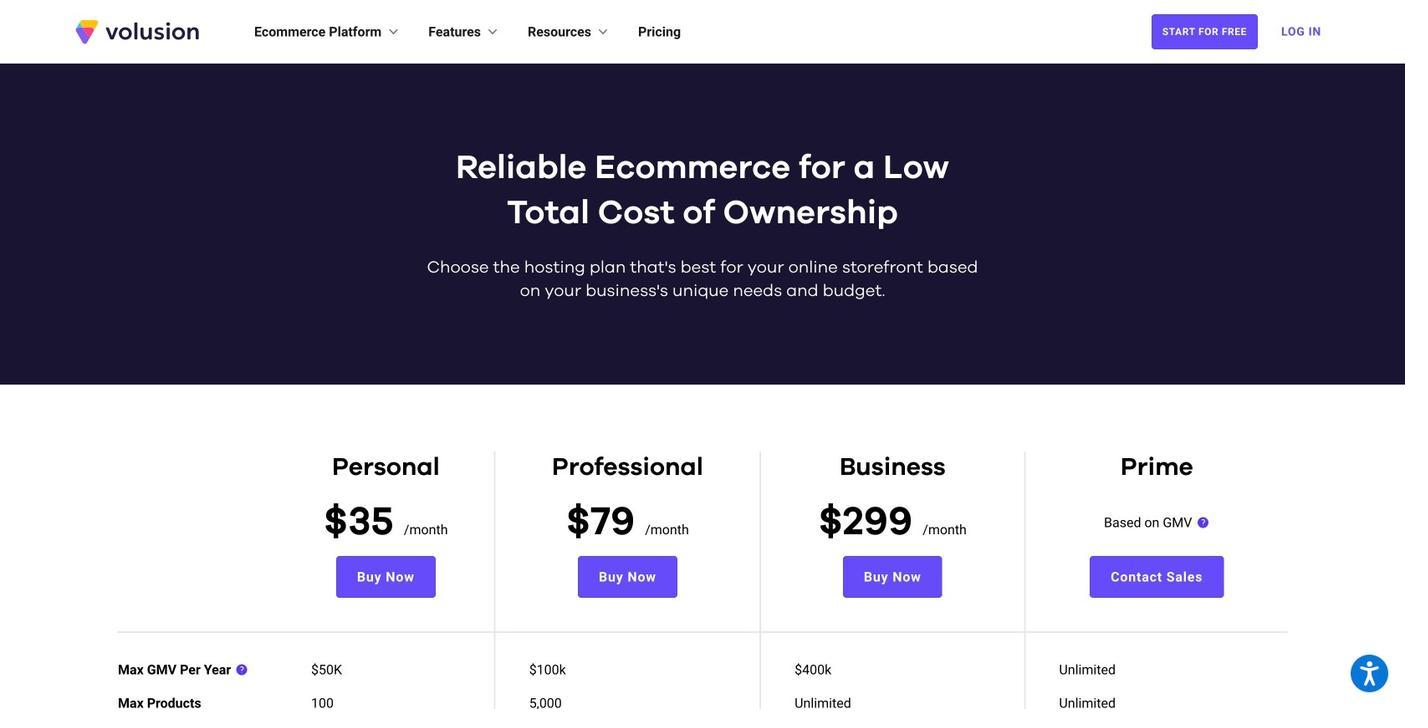 Task type: vqa. For each thing, say whether or not it's contained in the screenshot.
further
no



Task type: locate. For each thing, give the bounding box(es) containing it.
open accessibe: accessibility options, statement and help image
[[1361, 662, 1380, 686]]



